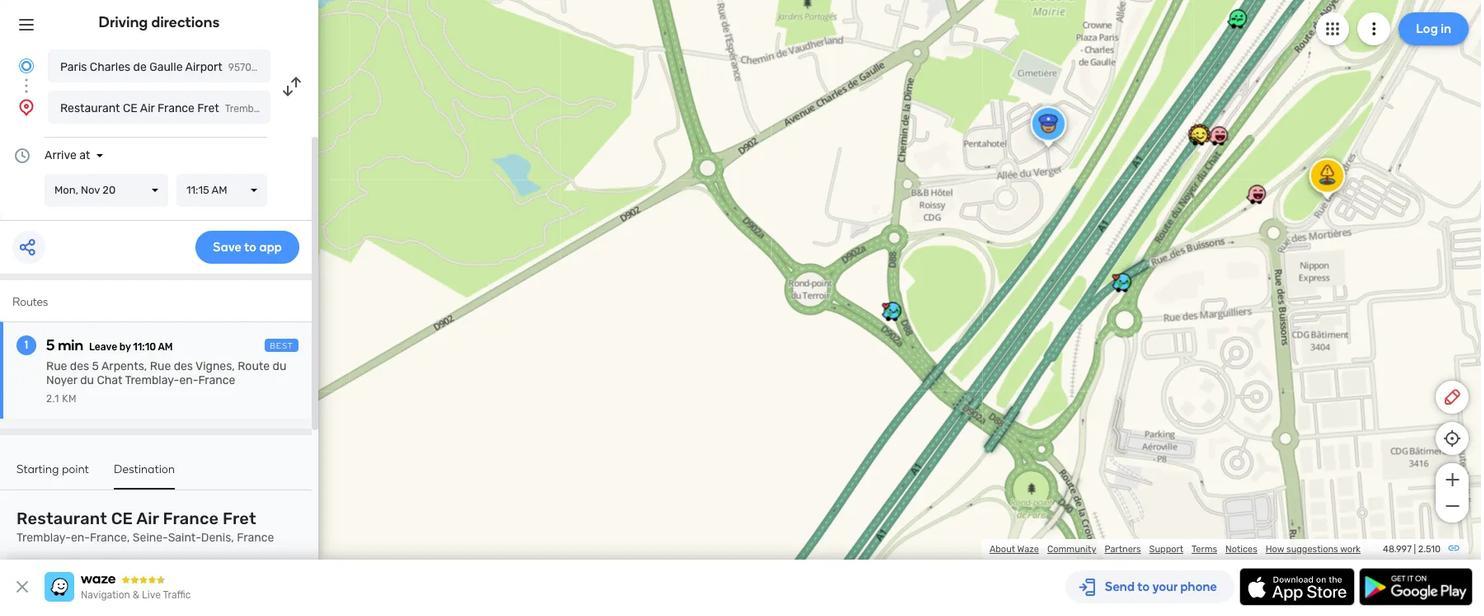 Task type: vqa. For each thing, say whether or not it's contained in the screenshot.
Image 6 of Atlanta, Atlanta
no



Task type: locate. For each thing, give the bounding box(es) containing it.
france up saint-
[[163, 509, 219, 529]]

pencil image
[[1442, 388, 1462, 407]]

routes
[[12, 295, 48, 309]]

am inside 11:15 am list box
[[212, 184, 227, 196]]

fret
[[197, 101, 219, 115], [223, 509, 256, 529]]

restaurant down starting point 'button'
[[16, 509, 107, 529]]

5 left min
[[46, 336, 55, 355]]

waze
[[1017, 544, 1039, 555]]

du left chat
[[80, 374, 94, 388]]

tremblay- inside restaurant ce air france fret tremblay-en-france, seine-saint-denis, france
[[16, 531, 71, 545]]

france,
[[90, 531, 130, 545]]

en-
[[179, 374, 198, 388], [71, 531, 90, 545]]

chat
[[97, 374, 122, 388]]

saint-
[[168, 531, 201, 545]]

20
[[103, 184, 116, 196]]

km
[[62, 393, 77, 405]]

fret up denis,
[[223, 509, 256, 529]]

1 horizontal spatial en-
[[179, 374, 198, 388]]

tremblay-
[[125, 374, 179, 388], [16, 531, 71, 545]]

ce inside restaurant ce air france fret tremblay-en-france, seine-saint-denis, france
[[111, 509, 133, 529]]

ce
[[123, 101, 138, 115], [111, 509, 133, 529]]

0 vertical spatial am
[[212, 184, 227, 196]]

0 vertical spatial air
[[140, 101, 155, 115]]

0 horizontal spatial fret
[[197, 101, 219, 115]]

france inside rue des 5 arpents, rue des vignes, route du noyer du chat tremblay-en-france 2.1 km
[[198, 374, 235, 388]]

zoom in image
[[1442, 470, 1463, 490]]

driving
[[99, 13, 148, 31]]

1 rue from the left
[[46, 360, 67, 374]]

airport
[[185, 60, 223, 74]]

france
[[157, 101, 195, 115], [198, 374, 235, 388], [163, 509, 219, 529], [237, 531, 274, 545]]

rue down min
[[46, 360, 67, 374]]

5 inside rue des 5 arpents, rue des vignes, route du noyer du chat tremblay-en-france 2.1 km
[[92, 360, 99, 374]]

arrive
[[45, 148, 76, 162]]

1 horizontal spatial des
[[174, 360, 193, 374]]

tremblay- down 11:10
[[125, 374, 179, 388]]

0 vertical spatial 5
[[46, 336, 55, 355]]

mon, nov 20 list box
[[45, 174, 168, 207]]

directions
[[151, 13, 220, 31]]

air
[[140, 101, 155, 115], [136, 509, 159, 529]]

0 vertical spatial tremblay-
[[125, 374, 179, 388]]

vignes,
[[195, 360, 235, 374]]

rue
[[46, 360, 67, 374], [150, 360, 171, 374]]

du
[[273, 360, 286, 374], [80, 374, 94, 388]]

1 vertical spatial restaurant
[[16, 509, 107, 529]]

|
[[1414, 544, 1416, 555]]

0 horizontal spatial tremblay-
[[16, 531, 71, 545]]

1 vertical spatial ce
[[111, 509, 133, 529]]

france down gaulle
[[157, 101, 195, 115]]

air down paris charles de gaulle airport
[[140, 101, 155, 115]]

notices link
[[1226, 544, 1258, 555]]

restaurant inside restaurant ce air france fret tremblay-en-france, seine-saint-denis, france
[[16, 509, 107, 529]]

tremblay- up x image
[[16, 531, 71, 545]]

des left the vignes,
[[174, 360, 193, 374]]

clock image
[[12, 146, 32, 166]]

starting point button
[[16, 463, 89, 488]]

restaurant for restaurant ce air france fret
[[60, 101, 120, 115]]

2.510
[[1418, 544, 1441, 555]]

1 vertical spatial en-
[[71, 531, 90, 545]]

paris
[[60, 60, 87, 74]]

0 horizontal spatial am
[[158, 341, 173, 353]]

community link
[[1047, 544, 1096, 555]]

restaurant ce air france fret tremblay-en-france, seine-saint-denis, france
[[16, 509, 274, 545]]

0 vertical spatial ce
[[123, 101, 138, 115]]

des down min
[[70, 360, 89, 374]]

0 horizontal spatial rue
[[46, 360, 67, 374]]

am
[[212, 184, 227, 196], [158, 341, 173, 353]]

en- inside rue des 5 arpents, rue des vignes, route du noyer du chat tremblay-en-france 2.1 km
[[179, 374, 198, 388]]

5 down leave
[[92, 360, 99, 374]]

0 vertical spatial en-
[[179, 374, 198, 388]]

driving directions
[[99, 13, 220, 31]]

ce down de in the top of the page
[[123, 101, 138, 115]]

suggestions
[[1287, 544, 1338, 555]]

starting
[[16, 463, 59, 477]]

air inside restaurant ce air france fret tremblay-en-france, seine-saint-denis, france
[[136, 509, 159, 529]]

fret inside "button"
[[197, 101, 219, 115]]

1 vertical spatial tremblay-
[[16, 531, 71, 545]]

restaurant down paris on the left of the page
[[60, 101, 120, 115]]

am right '11:15'
[[212, 184, 227, 196]]

du down best at left bottom
[[273, 360, 286, 374]]

1 horizontal spatial 5
[[92, 360, 99, 374]]

0 horizontal spatial en-
[[71, 531, 90, 545]]

rue des 5 arpents, rue des vignes, route du noyer du chat tremblay-en-france 2.1 km
[[46, 360, 286, 405]]

0 horizontal spatial du
[[80, 374, 94, 388]]

current location image
[[16, 56, 36, 76]]

en- right arpents,
[[179, 374, 198, 388]]

air up seine-
[[136, 509, 159, 529]]

1 vertical spatial 5
[[92, 360, 99, 374]]

mon, nov 20
[[54, 184, 116, 196]]

work
[[1340, 544, 1361, 555]]

1 horizontal spatial tremblay-
[[125, 374, 179, 388]]

support link
[[1149, 544, 1183, 555]]

by
[[119, 341, 131, 353]]

1 horizontal spatial fret
[[223, 509, 256, 529]]

france left route
[[198, 374, 235, 388]]

1 horizontal spatial rue
[[150, 360, 171, 374]]

partners
[[1105, 544, 1141, 555]]

partners link
[[1105, 544, 1141, 555]]

0 horizontal spatial des
[[70, 360, 89, 374]]

1 vertical spatial air
[[136, 509, 159, 529]]

about waze link
[[990, 544, 1039, 555]]

air inside "button"
[[140, 101, 155, 115]]

paris charles de gaulle airport
[[60, 60, 223, 74]]

des
[[70, 360, 89, 374], [174, 360, 193, 374]]

11:15 am list box
[[176, 174, 267, 207]]

5
[[46, 336, 55, 355], [92, 360, 99, 374]]

1 vertical spatial fret
[[223, 509, 256, 529]]

am right 11:10
[[158, 341, 173, 353]]

restaurant inside "button"
[[60, 101, 120, 115]]

ce up france,
[[111, 509, 133, 529]]

en- inside restaurant ce air france fret tremblay-en-france, seine-saint-denis, france
[[71, 531, 90, 545]]

1 des from the left
[[70, 360, 89, 374]]

en- up navigation
[[71, 531, 90, 545]]

location image
[[16, 97, 36, 117]]

restaurant
[[60, 101, 120, 115], [16, 509, 107, 529]]

denis,
[[201, 531, 234, 545]]

0 vertical spatial fret
[[197, 101, 219, 115]]

fret inside restaurant ce air france fret tremblay-en-france, seine-saint-denis, france
[[223, 509, 256, 529]]

0 vertical spatial restaurant
[[60, 101, 120, 115]]

rue down 11:10
[[150, 360, 171, 374]]

arrive at
[[45, 148, 90, 162]]

1 vertical spatial am
[[158, 341, 173, 353]]

ce for restaurant ce air france fret
[[123, 101, 138, 115]]

ce inside "button"
[[123, 101, 138, 115]]

0 horizontal spatial 5
[[46, 336, 55, 355]]

seine-
[[133, 531, 168, 545]]

fret down airport
[[197, 101, 219, 115]]

1 horizontal spatial am
[[212, 184, 227, 196]]

france inside "button"
[[157, 101, 195, 115]]

destination button
[[114, 463, 175, 490]]

best
[[270, 341, 294, 351]]

traffic
[[163, 590, 191, 601]]

11:15
[[186, 184, 209, 196]]



Task type: describe. For each thing, give the bounding box(es) containing it.
x image
[[12, 577, 32, 597]]

notices
[[1226, 544, 1258, 555]]

about
[[990, 544, 1015, 555]]

tremblay- inside rue des 5 arpents, rue des vignes, route du noyer du chat tremblay-en-france 2.1 km
[[125, 374, 179, 388]]

2 des from the left
[[174, 360, 193, 374]]

gaulle
[[149, 60, 183, 74]]

navigation
[[81, 590, 130, 601]]

starting point
[[16, 463, 89, 477]]

charles
[[90, 60, 130, 74]]

about waze community partners support terms notices how suggestions work
[[990, 544, 1361, 555]]

how
[[1266, 544, 1284, 555]]

route
[[238, 360, 270, 374]]

2 rue from the left
[[150, 360, 171, 374]]

community
[[1047, 544, 1096, 555]]

fret for restaurant ce air france fret
[[197, 101, 219, 115]]

point
[[62, 463, 89, 477]]

restaurant ce air france fret button
[[48, 91, 271, 124]]

france right denis,
[[237, 531, 274, 545]]

navigation & live traffic
[[81, 590, 191, 601]]

48.997 | 2.510
[[1383, 544, 1441, 555]]

de
[[133, 60, 147, 74]]

arpents,
[[101, 360, 147, 374]]

air for restaurant ce air france fret tremblay-en-france, seine-saint-denis, france
[[136, 509, 159, 529]]

restaurant ce air france fret
[[60, 101, 219, 115]]

am inside 5 min leave by 11:10 am
[[158, 341, 173, 353]]

nov
[[81, 184, 100, 196]]

terms
[[1192, 544, 1217, 555]]

1
[[24, 338, 28, 352]]

at
[[79, 148, 90, 162]]

11:10
[[133, 341, 156, 353]]

48.997
[[1383, 544, 1412, 555]]

restaurant for restaurant ce air france fret tremblay-en-france, seine-saint-denis, france
[[16, 509, 107, 529]]

how suggestions work link
[[1266, 544, 1361, 555]]

terms link
[[1192, 544, 1217, 555]]

link image
[[1447, 542, 1461, 555]]

2.1
[[46, 393, 59, 405]]

1 horizontal spatial du
[[273, 360, 286, 374]]

&
[[133, 590, 139, 601]]

noyer
[[46, 374, 77, 388]]

destination
[[114, 463, 175, 477]]

leave
[[89, 341, 117, 353]]

air for restaurant ce air france fret
[[140, 101, 155, 115]]

support
[[1149, 544, 1183, 555]]

ce for restaurant ce air france fret tremblay-en-france, seine-saint-denis, france
[[111, 509, 133, 529]]

mon,
[[54, 184, 78, 196]]

live
[[142, 590, 161, 601]]

fret for restaurant ce air france fret tremblay-en-france, seine-saint-denis, france
[[223, 509, 256, 529]]

5 min leave by 11:10 am
[[46, 336, 173, 355]]

zoom out image
[[1442, 496, 1463, 516]]

11:15 am
[[186, 184, 227, 196]]

paris charles de gaulle airport button
[[48, 49, 271, 82]]

min
[[58, 336, 83, 355]]



